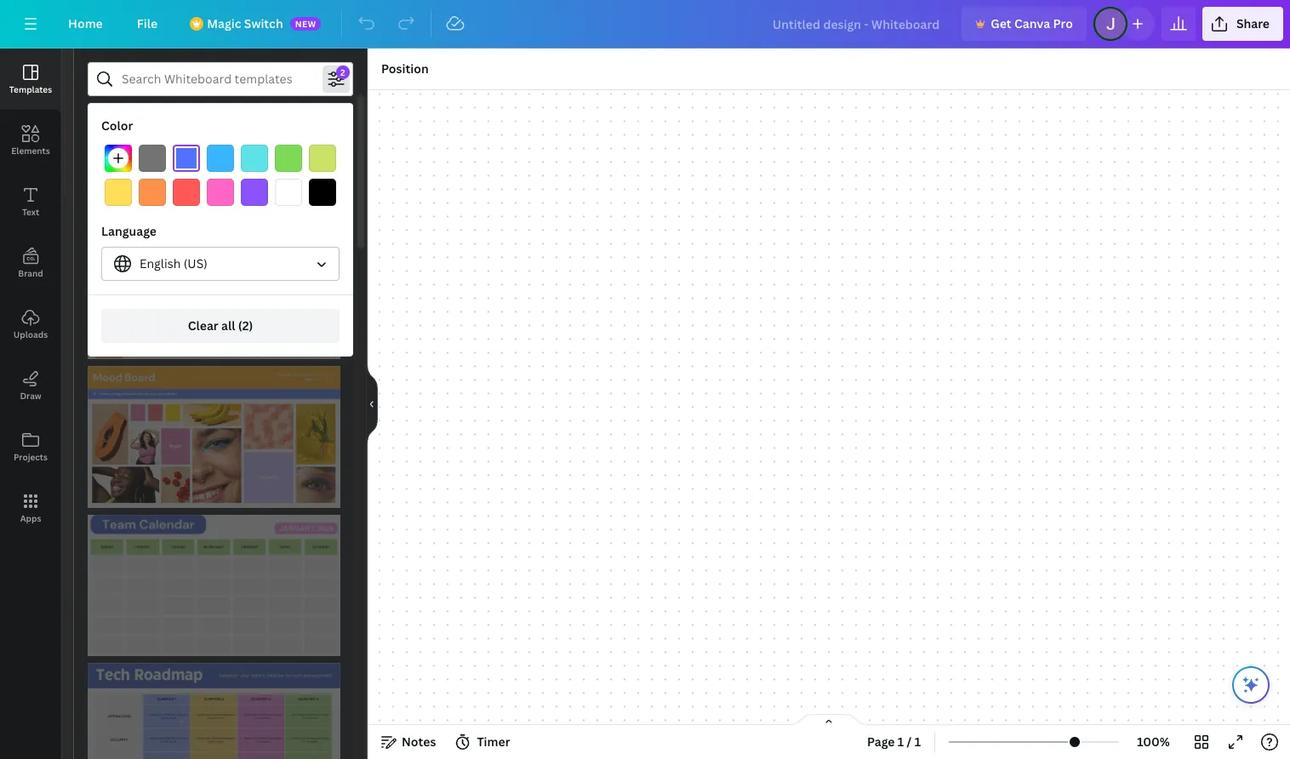 Task type: vqa. For each thing, say whether or not it's contained in the screenshot.
Show Pages image
yes



Task type: describe. For each thing, give the bounding box(es) containing it.
tips
[[211, 182, 229, 197]]

yellow image
[[105, 179, 132, 206]]

templates button
[[0, 49, 61, 110]]

projects
[[14, 451, 48, 463]]

100%
[[1137, 734, 1170, 750]]

whiteboards.
[[247, 182, 311, 197]]

orange image
[[139, 179, 166, 206]]

Orange button
[[139, 179, 166, 206]]

(2)
[[238, 317, 253, 334]]

before you dig in... get our inside tips on whiteboards.
[[140, 166, 311, 197]]

timer button
[[450, 729, 517, 756]]

text
[[22, 206, 39, 218]]

family tree
[[99, 115, 162, 131]]

page 1 / 1
[[867, 734, 921, 750]]

#737373 button
[[139, 145, 166, 172]]

brand button
[[0, 232, 61, 294]]

mindmap button
[[266, 106, 343, 140]]

all
[[221, 317, 235, 334]]

draw button
[[0, 355, 61, 416]]

canva
[[1014, 15, 1050, 31]]

#737373 image
[[139, 145, 166, 172]]

get canva pro button
[[962, 7, 1087, 41]]

share
[[1237, 15, 1270, 31]]

Black button
[[309, 179, 336, 206]]

Language button
[[101, 247, 340, 281]]

color option group
[[101, 141, 340, 209]]

english (us)
[[140, 255, 207, 272]]

Pink button
[[207, 179, 234, 206]]

uploads button
[[0, 294, 61, 355]]

get inside button
[[991, 15, 1012, 31]]

Lime button
[[309, 145, 336, 172]]

project roadmap planning whiteboard in green pink yellow spaced color blocks style image
[[88, 224, 340, 359]]

english
[[140, 255, 181, 272]]

clear all (2)
[[188, 317, 253, 334]]

calendar planning whiteboard in blue pink spaced color blocks style image
[[88, 515, 340, 656]]

apps button
[[0, 477, 61, 539]]

100% button
[[1126, 729, 1181, 756]]

pink image
[[207, 179, 234, 206]]

magic switch
[[207, 15, 283, 31]]

map
[[223, 115, 248, 131]]

our
[[160, 182, 177, 197]]

Light blue button
[[207, 145, 234, 172]]

family
[[99, 115, 136, 131]]

mind map button
[[180, 106, 260, 140]]

tree
[[139, 115, 162, 131]]

page
[[867, 734, 895, 750]]

mind
[[191, 115, 220, 131]]

clear all (2) button
[[101, 309, 340, 343]]

new
[[295, 18, 316, 30]]

text button
[[0, 171, 61, 232]]

language
[[101, 223, 157, 239]]

notes button
[[374, 729, 443, 756]]

brand
[[18, 267, 43, 279]]

elements button
[[0, 110, 61, 171]]

home
[[68, 15, 103, 31]]

purple image
[[241, 179, 268, 206]]

pink image
[[207, 179, 234, 206]]

share button
[[1203, 7, 1283, 41]]

on
[[232, 182, 245, 197]]

Grass green button
[[275, 145, 302, 172]]

yellow image
[[105, 179, 132, 206]]

#737373 image
[[139, 145, 166, 172]]

you
[[181, 166, 203, 182]]

position
[[381, 60, 429, 77]]

hide image
[[367, 363, 378, 445]]

apps
[[20, 512, 41, 524]]



Task type: locate. For each thing, give the bounding box(es) containing it.
add a new color image
[[105, 145, 132, 172], [105, 145, 132, 172]]

1 horizontal spatial get
[[991, 15, 1012, 31]]

royal blue image
[[173, 145, 200, 172], [173, 145, 200, 172]]

turquoise blue image
[[241, 145, 268, 172], [241, 145, 268, 172]]

projects button
[[0, 416, 61, 477]]

magic
[[207, 15, 241, 31]]

position button
[[374, 55, 436, 83]]

1
[[898, 734, 904, 750], [915, 734, 921, 750]]

white image
[[275, 179, 302, 206]]

in...
[[226, 166, 247, 182]]

Search Whiteboard templates search field
[[122, 63, 319, 95]]

light blue image
[[207, 145, 234, 172], [207, 145, 234, 172]]

show pages image
[[788, 713, 870, 727]]

clear
[[188, 317, 218, 334]]

canva assistant image
[[1241, 675, 1261, 695]]

grass green image
[[275, 145, 302, 172], [275, 145, 302, 172]]

white image
[[275, 179, 302, 206]]

purple image
[[241, 179, 268, 206]]

templates
[[9, 83, 52, 95]]

elements
[[11, 145, 50, 157]]

project roadmap planning whiteboard in green pink yellow spaced color blocks style group
[[88, 224, 340, 359]]

draw
[[20, 390, 41, 402]]

notes
[[402, 734, 436, 750]]

color
[[101, 117, 133, 134]]

inside
[[179, 182, 208, 197]]

Turquoise blue button
[[241, 145, 268, 172]]

0 vertical spatial get
[[991, 15, 1012, 31]]

family tree button
[[88, 106, 173, 140]]

(us)
[[184, 255, 207, 272]]

main menu bar
[[0, 0, 1290, 49]]

1 vertical spatial get
[[140, 182, 157, 197]]

dig
[[206, 166, 224, 182]]

coral red image
[[173, 179, 200, 206], [173, 179, 200, 206]]

1 1 from the left
[[898, 734, 904, 750]]

timer
[[477, 734, 510, 750]]

lime image
[[309, 145, 336, 172], [309, 145, 336, 172]]

black image
[[309, 179, 336, 206], [309, 179, 336, 206]]

side panel tab list
[[0, 49, 61, 539]]

file button
[[123, 7, 171, 41]]

mindmap
[[277, 115, 332, 131]]

uploads
[[13, 329, 48, 340]]

Purple button
[[241, 179, 268, 206]]

home link
[[54, 7, 116, 41]]

0 horizontal spatial 1
[[898, 734, 904, 750]]

Yellow button
[[105, 179, 132, 206]]

before
[[140, 166, 179, 182]]

White button
[[275, 179, 302, 206]]

pro
[[1053, 15, 1073, 31]]

Design title text field
[[759, 7, 955, 41]]

0 horizontal spatial get
[[140, 182, 157, 197]]

mood board brainstorm whiteboard in red white simple style image
[[88, 366, 340, 508]]

get canva pro
[[991, 15, 1073, 31]]

mind map
[[191, 115, 248, 131]]

get inside before you dig in... get our inside tips on whiteboards.
[[140, 182, 157, 197]]

get left canva
[[991, 15, 1012, 31]]

Royal blue button
[[173, 145, 200, 172]]

1 horizontal spatial 1
[[915, 734, 921, 750]]

get
[[991, 15, 1012, 31], [140, 182, 157, 197]]

get left the our
[[140, 182, 157, 197]]

file
[[137, 15, 158, 31]]

tech roadmap planning whiteboard in blue yellow pink spaced color blocks style image
[[88, 663, 340, 759]]

1 right /
[[915, 734, 921, 750]]

2 1 from the left
[[915, 734, 921, 750]]

orange image
[[139, 179, 166, 206]]

Coral red button
[[173, 179, 200, 206]]

switch
[[244, 15, 283, 31]]

/
[[907, 734, 912, 750]]

1 left /
[[898, 734, 904, 750]]



